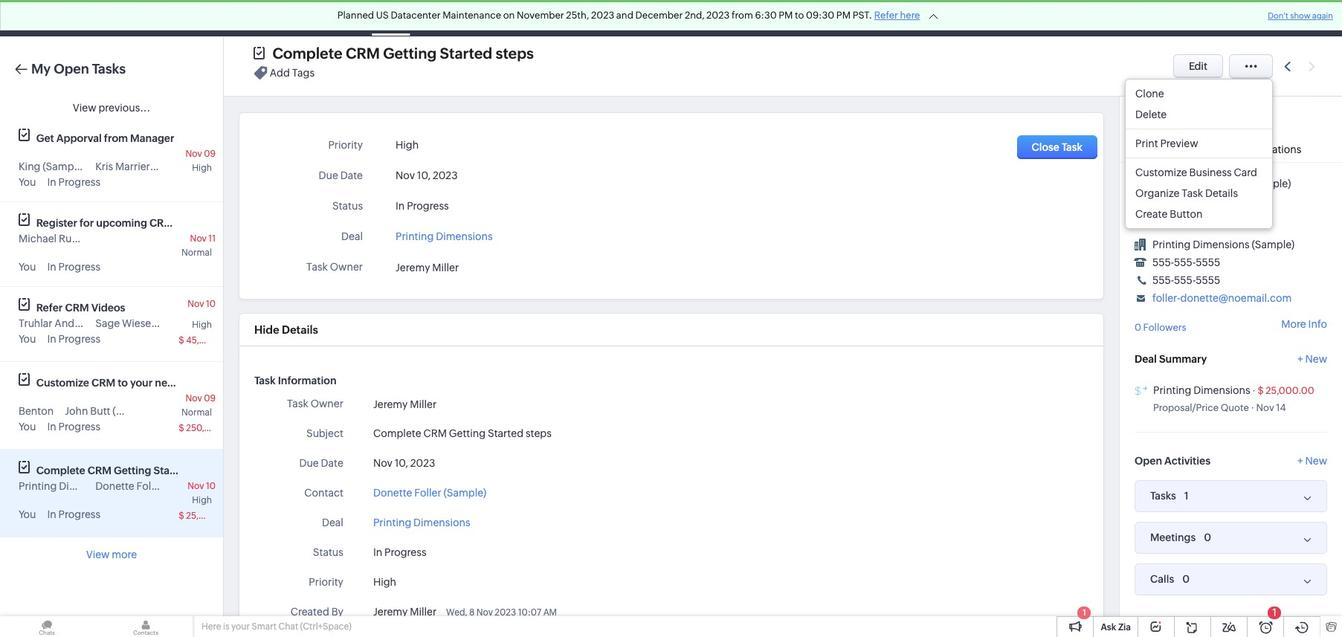 Task type: describe. For each thing, give the bounding box(es) containing it.
created
[[290, 606, 329, 618]]

projects link
[[853, 0, 916, 36]]

needs
[[155, 377, 185, 389]]

09 inside customize crm to your needs nov 09
[[204, 393, 216, 404]]

1 horizontal spatial your
[[231, 622, 250, 632]]

don't show again link
[[1268, 11, 1333, 20]]

webinars
[[176, 217, 222, 229]]

benton
[[19, 405, 54, 417]]

1 vertical spatial jeremy
[[373, 398, 408, 410]]

chats image
[[0, 616, 94, 637]]

2 vertical spatial jeremy
[[373, 606, 408, 618]]

1 vertical spatial due date
[[299, 457, 343, 469]]

john butt (sample)
[[65, 405, 156, 417]]

leads link
[[125, 0, 177, 36]]

apporval
[[56, 132, 102, 144]]

card
[[1234, 166, 1257, 178]]

by
[[331, 606, 343, 618]]

1 vertical spatial deal
[[1135, 353, 1157, 365]]

0 vertical spatial ·
[[1252, 385, 1256, 396]]

november
[[517, 10, 564, 21]]

1 vertical spatial complete crm getting started steps
[[373, 428, 552, 439]]

in progress for get apporval from manager
[[47, 176, 100, 188]]

more info
[[1281, 319, 1327, 330]]

contacts image
[[99, 616, 193, 637]]

conversations
[[1232, 144, 1302, 156]]

10:07
[[518, 608, 542, 618]]

wed,
[[446, 608, 467, 618]]

upcoming
[[96, 217, 147, 229]]

1 horizontal spatial complete
[[272, 45, 342, 62]]

for
[[80, 217, 94, 229]]

0 vertical spatial jeremy miller
[[396, 262, 459, 274]]

you for complete
[[19, 509, 36, 521]]

meetings
[[428, 12, 473, 24]]

my
[[31, 61, 51, 77]]

1 vertical spatial due
[[299, 457, 319, 469]]

0 horizontal spatial donette foller (sample) link
[[373, 486, 487, 501]]

0 vertical spatial priority
[[328, 139, 363, 151]]

1 vertical spatial jeremy miller
[[373, 398, 437, 410]]

deal summary
[[1135, 353, 1207, 365]]

maintenance
[[443, 10, 501, 21]]

0 vertical spatial date
[[340, 170, 363, 181]]

+ new link
[[1298, 353, 1327, 372]]

0 vertical spatial nov 10, 2023
[[396, 170, 458, 181]]

complete inside the complete crm getting started steps nov 10
[[36, 465, 85, 477]]

register
[[36, 217, 77, 229]]

2 + new from the top
[[1298, 455, 1327, 467]]

progress for complete crm getting started steps
[[58, 509, 100, 521]]

michael
[[19, 233, 57, 245]]

datacenter
[[391, 10, 441, 21]]

1 horizontal spatial open
[[1135, 455, 1162, 467]]

0 vertical spatial status
[[332, 200, 363, 212]]

14
[[1276, 402, 1286, 413]]

$ for customize crm to your needs
[[179, 423, 184, 434]]

dimensions for printing dimensions (sample) link
[[1193, 239, 1250, 251]]

1 horizontal spatial getting
[[383, 45, 437, 62]]

high for donette foller (sample)
[[192, 495, 212, 506]]

1 truhlar from the left
[[19, 318, 52, 329]]

foller-donette@noemail.com link
[[1153, 292, 1292, 304]]

2 new from the top
[[1305, 455, 1327, 467]]

normal inside michael ruta (sample) normal
[[181, 248, 212, 258]]

quotes link
[[729, 0, 788, 36]]

crm inside register for upcoming crm webinars nov 11
[[149, 217, 173, 229]]

1 vertical spatial printing dimensions
[[19, 480, 116, 492]]

1 vertical spatial priority
[[309, 576, 343, 588]]

followers
[[1143, 322, 1187, 333]]

1 horizontal spatial donette foller (sample)
[[373, 487, 487, 499]]

1 vertical spatial status
[[313, 547, 343, 558]]

hide details link
[[254, 323, 318, 336]]

manager
[[130, 132, 174, 144]]

view for view more
[[86, 549, 110, 561]]

dimensions for bottommost the printing dimensions link
[[414, 517, 470, 529]]

2nd,
[[685, 10, 705, 21]]

0 vertical spatial printing dimensions
[[396, 231, 493, 242]]

created by
[[290, 606, 343, 618]]

$ 25,000.00
[[179, 511, 231, 521]]

refer here link
[[874, 10, 920, 21]]

1 vertical spatial started
[[488, 428, 524, 439]]

foller inside 'link'
[[414, 487, 441, 499]]

leads
[[137, 12, 166, 24]]

contact inside donette foller (sample) contact
[[1178, 191, 1214, 202]]

1 vertical spatial owner
[[311, 398, 343, 410]]

tasks link
[[366, 0, 416, 36]]

0 vertical spatial due
[[319, 170, 338, 181]]

0 vertical spatial due date
[[319, 170, 363, 181]]

0 vertical spatial jeremy
[[396, 262, 430, 274]]

crm inside customize crm to your needs nov 09
[[91, 377, 115, 389]]

task information
[[254, 375, 336, 387]]

foller-
[[1153, 292, 1180, 304]]

0 vertical spatial tasks
[[378, 12, 404, 24]]

don't show again
[[1268, 11, 1333, 20]]

2 normal from the top
[[181, 407, 212, 418]]

on
[[503, 10, 515, 21]]

print
[[1136, 137, 1158, 149]]

add
[[270, 67, 290, 79]]

business
[[1189, 166, 1232, 178]]

and
[[616, 10, 634, 21]]

info inside "link"
[[1135, 144, 1154, 156]]

1 10 from the top
[[206, 299, 216, 309]]

1 555-555-5555 from the top
[[1153, 257, 1220, 269]]

progress for register for upcoming crm webinars
[[58, 261, 100, 273]]

in progress for complete crm getting started steps
[[47, 509, 100, 521]]

$ for complete crm getting started steps
[[179, 511, 184, 521]]

1 vertical spatial info
[[1308, 319, 1327, 330]]

signals element
[[1147, 0, 1176, 36]]

0 horizontal spatial 10,
[[395, 457, 408, 469]]

add tags
[[270, 67, 315, 79]]

close
[[1032, 141, 1060, 153]]

0 vertical spatial started
[[440, 45, 492, 62]]

marrier
[[115, 161, 150, 173]]

0 vertical spatial steps
[[496, 45, 534, 62]]

$ 250,000.00
[[179, 423, 237, 434]]

ask
[[1101, 622, 1116, 633]]

more
[[1281, 319, 1306, 330]]

attys
[[113, 318, 137, 329]]

smart
[[252, 622, 277, 632]]

upgrade
[[1004, 19, 1046, 29]]

2 vertical spatial printing dimensions
[[373, 517, 470, 529]]

don't
[[1268, 11, 1289, 20]]

show
[[1290, 11, 1311, 20]]

donette@noemail.com
[[1180, 292, 1292, 304]]

meetings link
[[416, 0, 485, 36]]

butt
[[90, 405, 110, 417]]

customize for customize crm to your needs nov 09
[[36, 377, 89, 389]]

nov inside "get apporval from manager nov 09"
[[186, 149, 202, 159]]

chat
[[278, 622, 298, 632]]

09 inside "get apporval from manager nov 09"
[[204, 149, 216, 159]]

create
[[1136, 208, 1168, 220]]

you for register
[[19, 261, 36, 273]]

1 5555 from the top
[[1196, 257, 1220, 269]]

search element
[[1117, 0, 1147, 36]]

clone
[[1136, 87, 1164, 99]]

2 vertical spatial miller
[[410, 606, 437, 618]]

in progress for customize crm to your needs
[[47, 421, 100, 433]]

1 vertical spatial tasks
[[92, 61, 126, 77]]

0 vertical spatial donette foller (sample) link
[[1178, 178, 1291, 190]]

projects
[[865, 12, 904, 24]]

ruta
[[59, 233, 81, 245]]

zia
[[1118, 622, 1131, 633]]

0 horizontal spatial open
[[54, 61, 89, 77]]

foller inside donette foller (sample) contact
[[1219, 178, 1246, 190]]

+ inside the "+ new" link
[[1298, 353, 1303, 365]]

(sample) inside donette foller (sample) contact
[[1248, 178, 1291, 190]]

2 555-555-5555 from the top
[[1153, 275, 1220, 286]]

calls
[[497, 12, 520, 24]]

john
[[65, 405, 88, 417]]

(ctrl+space)
[[300, 622, 352, 632]]

planned us datacenter maintenance on november 25th, 2023 and december 2nd, 2023 from 6:30 pm to 09:30 pm pst. refer here
[[337, 10, 920, 21]]

1 horizontal spatial from
[[732, 10, 753, 21]]

2 5555 from the top
[[1196, 275, 1220, 286]]

here
[[900, 10, 920, 21]]

high for kris marrier (sample)
[[192, 163, 212, 173]]

hide details
[[254, 323, 318, 336]]

view previous...
[[73, 102, 150, 114]]

subject
[[306, 428, 343, 439]]

customize business card
[[1136, 166, 1257, 178]]

2 horizontal spatial complete
[[373, 428, 421, 439]]



Task type: vqa. For each thing, say whether or not it's contained in the screenshot.


Task type: locate. For each thing, give the bounding box(es) containing it.
1 vertical spatial your
[[231, 622, 250, 632]]

2 pm from the left
[[836, 10, 851, 21]]

started inside the complete crm getting started steps nov 10
[[154, 465, 190, 477]]

again
[[1312, 11, 1333, 20]]

0 vertical spatial getting
[[383, 45, 437, 62]]

steps inside the complete crm getting started steps nov 10
[[193, 465, 219, 477]]

2 10 from the top
[[206, 481, 216, 492]]

foller-donette@noemail.com
[[1153, 292, 1292, 304]]

quote
[[1221, 402, 1249, 413]]

dimensions for the top the printing dimensions link
[[436, 231, 493, 242]]

you for get
[[19, 176, 36, 188]]

0 horizontal spatial refer
[[36, 302, 63, 314]]

0 vertical spatial + new
[[1298, 353, 1327, 365]]

10 up 45,000.00
[[206, 299, 216, 309]]

1 vertical spatial + new
[[1298, 455, 1327, 467]]

king (sample)
[[19, 161, 86, 173]]

in
[[47, 176, 56, 188], [396, 200, 405, 212], [47, 261, 56, 273], [47, 333, 56, 345], [47, 421, 56, 433], [47, 509, 56, 521], [373, 547, 382, 558]]

button
[[1170, 208, 1203, 220]]

1 vertical spatial +
[[1298, 455, 1303, 467]]

$ for refer crm videos
[[179, 335, 184, 346]]

miller
[[432, 262, 459, 274], [410, 398, 437, 410], [410, 606, 437, 618]]

enterprise-
[[991, 7, 1040, 18]]

from inside "get apporval from manager nov 09"
[[104, 132, 128, 144]]

getting inside the complete crm getting started steps nov 10
[[114, 465, 151, 477]]

1 vertical spatial contact
[[304, 487, 343, 499]]

view more
[[86, 549, 137, 561]]

2 vertical spatial steps
[[193, 465, 219, 477]]

0 vertical spatial complete
[[272, 45, 342, 62]]

1 you from the top
[[19, 176, 36, 188]]

view up 'apporval'
[[73, 102, 96, 114]]

4 you from the top
[[19, 421, 36, 433]]

5555 down printing dimensions (sample)
[[1196, 257, 1220, 269]]

1 horizontal spatial truhlar
[[77, 318, 110, 329]]

analytics
[[606, 12, 650, 24]]

contact down 'subject'
[[304, 487, 343, 499]]

0 vertical spatial printing dimensions link
[[396, 226, 493, 242]]

tags
[[292, 67, 315, 79]]

from up kris
[[104, 132, 128, 144]]

task owner
[[306, 261, 363, 273], [287, 398, 343, 410]]

0 vertical spatial customize
[[1136, 166, 1187, 178]]

1 horizontal spatial 25,000.00
[[1266, 385, 1314, 396]]

marketplace element
[[1206, 0, 1237, 36]]

in for register for upcoming crm webinars
[[47, 261, 56, 273]]

december
[[635, 10, 683, 21]]

customize inside customize crm to your needs nov 09
[[36, 377, 89, 389]]

1 09 from the top
[[204, 149, 216, 159]]

1 vertical spatial nov 10, 2023
[[373, 457, 435, 469]]

complete right 'subject'
[[373, 428, 421, 439]]

0 vertical spatial new
[[1305, 353, 1327, 365]]

1 vertical spatial 25,000.00
[[186, 511, 231, 521]]

donette foller (sample) link
[[1178, 178, 1291, 190], [373, 486, 487, 501]]

printing
[[396, 231, 434, 242], [1153, 239, 1191, 251], [1153, 384, 1192, 396], [19, 480, 57, 492], [373, 517, 411, 529]]

2 truhlar from the left
[[77, 318, 110, 329]]

am
[[543, 608, 557, 618]]

previous record image
[[1284, 61, 1291, 71]]

michael ruta (sample) normal
[[19, 233, 212, 258]]

and
[[54, 318, 75, 329]]

profile element
[[1266, 0, 1308, 36]]

1 vertical spatial miller
[[410, 398, 437, 410]]

0 vertical spatial details
[[1205, 187, 1238, 199]]

1 vertical spatial date
[[321, 457, 343, 469]]

normal
[[181, 248, 212, 258], [181, 407, 212, 418]]

0 horizontal spatial info
[[1135, 144, 1154, 156]]

sage
[[95, 318, 120, 329]]

complete up the tags
[[272, 45, 342, 62]]

services
[[800, 12, 841, 24]]

6:30
[[755, 10, 777, 21]]

close task link
[[1017, 135, 1098, 159]]

task down task information
[[287, 398, 308, 410]]

you for customize
[[19, 421, 36, 433]]

wed, 8 nov 2023 10:07 am
[[446, 608, 557, 618]]

3 you from the top
[[19, 333, 36, 345]]

priority
[[328, 139, 363, 151], [309, 576, 343, 588]]

customize up john
[[36, 377, 89, 389]]

delete
[[1136, 108, 1167, 120]]

truhlar down refer crm videos
[[77, 318, 110, 329]]

in for refer crm videos
[[47, 333, 56, 345]]

1 horizontal spatial tasks
[[378, 12, 404, 24]]

0 vertical spatial +
[[1298, 353, 1303, 365]]

0 horizontal spatial details
[[282, 323, 318, 336]]

5 you from the top
[[19, 509, 36, 521]]

create button
[[1136, 208, 1203, 220]]

09:30
[[806, 10, 834, 21]]

here is your smart chat (ctrl+space)
[[202, 622, 352, 632]]

0 vertical spatial complete crm getting started steps
[[272, 45, 534, 62]]

0 horizontal spatial to
[[118, 377, 128, 389]]

info right more
[[1308, 319, 1327, 330]]

pm right 6:30 at the top
[[779, 10, 793, 21]]

0
[[1135, 322, 1141, 333]]

in progress for register for upcoming crm webinars
[[47, 261, 100, 273]]

2 horizontal spatial getting
[[449, 428, 486, 439]]

edit button
[[1173, 54, 1223, 78]]

conversations link
[[1225, 133, 1309, 162]]

(sample) inside michael ruta (sample) normal
[[83, 233, 126, 245]]

progress for refer crm videos
[[58, 333, 100, 345]]

0 horizontal spatial contact
[[304, 487, 343, 499]]

1 horizontal spatial to
[[795, 10, 804, 21]]

1 vertical spatial ·
[[1251, 402, 1254, 413]]

crm inside the complete crm getting started steps nov 10
[[88, 465, 111, 477]]

your left needs
[[130, 377, 153, 389]]

trial
[[1040, 7, 1059, 18]]

0 vertical spatial owner
[[330, 261, 363, 273]]

crm link
[[12, 10, 66, 26]]

task up hide details link
[[306, 261, 328, 273]]

0 vertical spatial from
[[732, 10, 753, 21]]

2 vertical spatial printing dimensions link
[[373, 515, 470, 531]]

dimensions inside printing dimensions · $ 25,000.00 proposal/price quote · nov 14
[[1194, 384, 1250, 396]]

1 horizontal spatial contact
[[1178, 191, 1214, 202]]

2 vertical spatial jeremy miller
[[373, 606, 437, 618]]

0 vertical spatial info
[[1135, 144, 1154, 156]]

nov inside register for upcoming crm webinars nov 11
[[190, 233, 207, 244]]

to up john butt (sample)
[[118, 377, 128, 389]]

nov inside the complete crm getting started steps nov 10
[[188, 481, 204, 492]]

progress for get apporval from manager
[[58, 176, 100, 188]]

refer crm videos
[[36, 302, 125, 314]]

complete
[[272, 45, 342, 62], [373, 428, 421, 439], [36, 465, 85, 477]]

reports
[[544, 12, 582, 24]]

normal down 11
[[181, 248, 212, 258]]

tasks up view previous...
[[92, 61, 126, 77]]

deal for the top the printing dimensions link
[[341, 231, 363, 242]]

1 horizontal spatial customize
[[1136, 166, 1187, 178]]

0 horizontal spatial donette
[[95, 480, 134, 492]]

0 vertical spatial 25,000.00
[[1266, 385, 1314, 396]]

printing inside printing dimensions · $ 25,000.00 proposal/price quote · nov 14
[[1153, 384, 1192, 396]]

organize
[[1136, 187, 1180, 199]]

10 inside the complete crm getting started steps nov 10
[[206, 481, 216, 492]]

0 vertical spatial 10,
[[417, 170, 431, 181]]

refer up and
[[36, 302, 63, 314]]

0 horizontal spatial pm
[[779, 10, 793, 21]]

products
[[674, 12, 717, 24]]

to inside customize crm to your needs nov 09
[[118, 377, 128, 389]]

2 + from the top
[[1298, 455, 1303, 467]]

1 vertical spatial steps
[[526, 428, 552, 439]]

high
[[396, 139, 419, 151], [192, 163, 212, 173], [192, 320, 212, 330], [192, 495, 212, 506], [373, 576, 396, 588]]

timeline link
[[1165, 133, 1221, 162]]

0 horizontal spatial foller
[[137, 480, 164, 492]]

getting
[[383, 45, 437, 62], [449, 428, 486, 439], [114, 465, 151, 477]]

1 horizontal spatial foller
[[414, 487, 441, 499]]

$ inside printing dimensions · $ 25,000.00 proposal/price quote · nov 14
[[1258, 385, 1264, 396]]

1 vertical spatial customize
[[36, 377, 89, 389]]

0 vertical spatial 555-555-5555
[[1153, 257, 1220, 269]]

details right hide
[[282, 323, 318, 336]]

0 vertical spatial your
[[130, 377, 153, 389]]

enterprise-trial upgrade
[[991, 7, 1059, 29]]

1 new from the top
[[1305, 353, 1327, 365]]

1 vertical spatial 10,
[[395, 457, 408, 469]]

donette inside donette foller (sample) contact
[[1178, 178, 1217, 190]]

0 horizontal spatial customize
[[36, 377, 89, 389]]

home link
[[72, 0, 125, 36]]

1 + new from the top
[[1298, 353, 1327, 365]]

250,000.00
[[186, 423, 237, 434]]

09 up 250,000.00
[[204, 393, 216, 404]]

info left preview
[[1135, 144, 1154, 156]]

high for sage wieser (sample)
[[192, 320, 212, 330]]

1 horizontal spatial donette
[[373, 487, 412, 499]]

deals link
[[316, 0, 366, 36]]

1 vertical spatial 5555
[[1196, 275, 1220, 286]]

1 horizontal spatial info
[[1308, 319, 1327, 330]]

donette foller (sample) contact
[[1178, 178, 1291, 202]]

deal for bottommost the printing dimensions link
[[322, 517, 343, 529]]

in progress for refer crm videos
[[47, 333, 100, 345]]

09 up webinars
[[204, 149, 216, 159]]

0 horizontal spatial donette foller (sample)
[[95, 480, 209, 492]]

truhlar left and
[[19, 318, 52, 329]]

printing dimensions
[[396, 231, 493, 242], [19, 480, 116, 492], [373, 517, 470, 529]]

1 vertical spatial details
[[282, 323, 318, 336]]

1 vertical spatial complete
[[373, 428, 421, 439]]

services link
[[788, 0, 853, 36]]

2 09 from the top
[[204, 393, 216, 404]]

register for upcoming crm webinars nov 11
[[36, 217, 222, 244]]

customize up organize
[[1136, 166, 1187, 178]]

details down business
[[1205, 187, 1238, 199]]

2 vertical spatial deal
[[322, 517, 343, 529]]

2 you from the top
[[19, 261, 36, 273]]

due
[[319, 170, 338, 181], [299, 457, 319, 469]]

reports link
[[532, 0, 594, 36]]

home
[[84, 12, 113, 24]]

45,000.00
[[186, 335, 231, 346]]

donette
[[1178, 178, 1217, 190], [95, 480, 134, 492], [373, 487, 412, 499]]

refer right 'pst.'
[[874, 10, 898, 21]]

0 vertical spatial task owner
[[306, 261, 363, 273]]

quotes
[[741, 12, 776, 24]]

1 vertical spatial printing dimensions link
[[1153, 384, 1250, 396]]

1 horizontal spatial pm
[[836, 10, 851, 21]]

0 horizontal spatial truhlar
[[19, 318, 52, 329]]

0 vertical spatial view
[[73, 102, 96, 114]]

truhlar and truhlar attys
[[19, 318, 137, 329]]

0 vertical spatial miller
[[432, 262, 459, 274]]

printing dimensions · $ 25,000.00 proposal/price quote · nov 14
[[1153, 384, 1314, 413]]

11
[[208, 233, 216, 244]]

1 normal from the top
[[181, 248, 212, 258]]

0 vertical spatial 5555
[[1196, 257, 1220, 269]]

customize for customize business card
[[1136, 166, 1187, 178]]

1 + from the top
[[1298, 353, 1303, 365]]

my open tasks
[[31, 61, 126, 77]]

steps
[[496, 45, 534, 62], [526, 428, 552, 439], [193, 465, 219, 477]]

organize task details
[[1136, 187, 1238, 199]]

tasks right the planned
[[378, 12, 404, 24]]

in for customize crm to your needs
[[47, 421, 56, 433]]

1 vertical spatial new
[[1305, 455, 1327, 467]]

10
[[206, 299, 216, 309], [206, 481, 216, 492]]

1 vertical spatial donette foller (sample) link
[[373, 486, 487, 501]]

your
[[130, 377, 153, 389], [231, 622, 250, 632]]

$ 45,000.00
[[179, 335, 231, 346]]

contact up "button"
[[1178, 191, 1214, 202]]

pst.
[[853, 10, 872, 21]]

open left activities
[[1135, 455, 1162, 467]]

2 vertical spatial complete
[[36, 465, 85, 477]]

1 pm from the left
[[779, 10, 793, 21]]

task down customize business card
[[1182, 187, 1203, 199]]

1 vertical spatial view
[[86, 549, 110, 561]]

nov inside printing dimensions · $ 25,000.00 proposal/price quote · nov 14
[[1256, 402, 1274, 413]]

to left 09:30
[[795, 10, 804, 21]]

None button
[[1178, 209, 1255, 228]]

1 vertical spatial from
[[104, 132, 128, 144]]

0 horizontal spatial complete
[[36, 465, 85, 477]]

view for view previous...
[[73, 102, 96, 114]]

0 followers
[[1135, 322, 1187, 333]]

1 horizontal spatial donette foller (sample) link
[[1178, 178, 1291, 190]]

videos
[[91, 302, 125, 314]]

1 vertical spatial task owner
[[287, 398, 343, 410]]

10 up the $ 25,000.00
[[206, 481, 216, 492]]

2 vertical spatial getting
[[114, 465, 151, 477]]

2 horizontal spatial foller
[[1219, 178, 1246, 190]]

profile image
[[1275, 6, 1299, 30]]

0 vertical spatial 10
[[206, 299, 216, 309]]

get apporval from manager nov 09
[[36, 132, 216, 159]]

0 vertical spatial refer
[[874, 10, 898, 21]]

printing dimensions (sample) link
[[1153, 239, 1295, 251]]

your inside customize crm to your needs nov 09
[[130, 377, 153, 389]]

more info link
[[1281, 319, 1327, 330]]

1 vertical spatial open
[[1135, 455, 1162, 467]]

in for complete crm getting started steps
[[47, 509, 56, 521]]

view left more
[[86, 549, 110, 561]]

more
[[112, 549, 137, 561]]

in for get apporval from manager
[[47, 176, 56, 188]]

from left 6:30 at the top
[[732, 10, 753, 21]]

pm left 'pst.'
[[836, 10, 851, 21]]

your right is
[[231, 622, 250, 632]]

contact
[[1178, 191, 1214, 202], [304, 487, 343, 499]]

5555 up foller-donette@noemail.com
[[1196, 275, 1220, 286]]

task right close
[[1062, 141, 1083, 153]]

normal up $ 250,000.00
[[181, 407, 212, 418]]

1 horizontal spatial details
[[1205, 187, 1238, 199]]

10,
[[417, 170, 431, 181], [395, 457, 408, 469]]

1 horizontal spatial refer
[[874, 10, 898, 21]]

preview
[[1160, 137, 1198, 149]]

open right my
[[54, 61, 89, 77]]

complete down john
[[36, 465, 85, 477]]

task left information
[[254, 375, 276, 387]]

timeline
[[1172, 144, 1213, 156]]

0 vertical spatial deal
[[341, 231, 363, 242]]

progress for customize crm to your needs
[[58, 421, 100, 433]]

status
[[332, 200, 363, 212], [313, 547, 343, 558]]

from
[[732, 10, 753, 21], [104, 132, 128, 144]]

nov inside customize crm to your needs nov 09
[[186, 393, 202, 404]]

0 horizontal spatial getting
[[114, 465, 151, 477]]

25,000.00 inside printing dimensions · $ 25,000.00 proposal/price quote · nov 14
[[1266, 385, 1314, 396]]

2 vertical spatial started
[[154, 465, 190, 477]]



